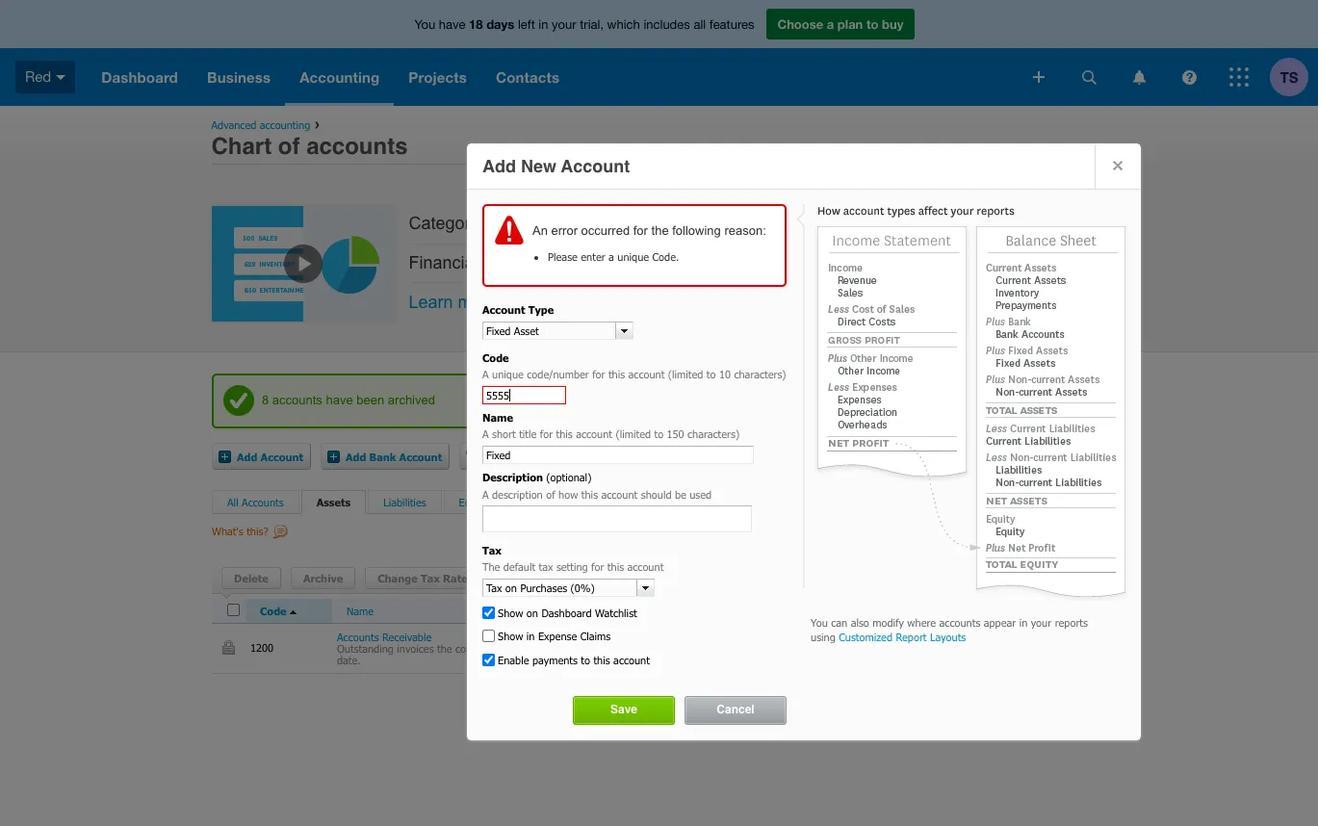 Task type: describe. For each thing, give the bounding box(es) containing it.
search button
[[1018, 567, 1083, 590]]

accounting
[[260, 118, 310, 131]]

this down claims
[[594, 653, 610, 666]]

customizing
[[550, 293, 642, 312]]

name for name
[[347, 604, 374, 617]]

search
[[1033, 571, 1069, 583]]

accounts up business at right
[[853, 213, 922, 233]]

company
[[456, 642, 498, 655]]

0 vertical spatial archive link
[[670, 495, 704, 508]]

layouts
[[930, 631, 966, 643]]

all accounts
[[227, 495, 284, 508]]

yet
[[687, 642, 701, 655]]

chart inside advanced accounting › chart of accounts
[[211, 133, 272, 160]]

what's this?
[[212, 525, 268, 537]]

financial reports draw on each account to show how your business is performing
[[409, 253, 1029, 272]]

10
[[719, 368, 731, 381]]

occurred
[[581, 223, 630, 238]]

liabilities link
[[384, 495, 426, 508]]

using
[[811, 631, 836, 643]]

cancel
[[717, 703, 755, 716]]

draw
[[542, 253, 579, 272]]

code for code
[[260, 604, 287, 617]]

0 horizontal spatial accounts
[[242, 495, 284, 508]]

title
[[519, 428, 537, 440]]

in inside accounts receivable outstanding invoices the company has issued out to the client but has not yet received in cash at balance date.
[[747, 642, 755, 655]]

Show in Expense Claims checkbox
[[482, 630, 495, 643]]

transaction
[[545, 213, 629, 233]]

add bank account
[[346, 450, 442, 463]]

of right chart
[[719, 293, 734, 312]]

to inside code a unique code/number for this account (limited to 10 characters)
[[707, 368, 716, 381]]

have inside you have 18 days left in your trial, which includes all features
[[439, 17, 466, 32]]

business
[[856, 253, 924, 272]]

(limited for 150
[[616, 428, 651, 440]]

categorise every transaction in xero with our full chart of accounts
[[409, 213, 922, 233]]

characters) for a short title for this account (limited to 150 characters)
[[688, 428, 740, 440]]

18
[[469, 16, 483, 32]]

equity link
[[459, 495, 488, 508]]

to inside name a short title for this account (limited to 150 characters)
[[654, 428, 664, 440]]

red
[[25, 68, 51, 85]]

name for name a short title for this account (limited to 150 characters)
[[482, 411, 513, 424]]

issued
[[520, 642, 550, 655]]

ytd
[[1042, 604, 1061, 616]]

delete link
[[221, 567, 281, 589]]

image of account type hierarchy image
[[796, 204, 1132, 601]]

please
[[548, 250, 578, 263]]

(optional)
[[546, 471, 592, 483]]

characters) for a unique code/number for this account (limited to 10 characters)
[[734, 368, 786, 381]]

please enter a unique code.
[[548, 250, 679, 263]]

ts button
[[1270, 48, 1318, 106]]

show in expense claims
[[498, 630, 611, 643]]

Enable payments to this account checkbox
[[482, 653, 495, 666]]

each
[[608, 253, 646, 272]]

customized
[[839, 631, 893, 643]]

delete
[[234, 572, 269, 584]]

8
[[262, 392, 269, 407]]

of right full
[[834, 213, 848, 233]]

claims
[[580, 630, 611, 643]]

can
[[831, 616, 848, 628]]

all accounts link
[[227, 495, 284, 508]]

rate
[[443, 572, 468, 584]]

revenue link
[[597, 495, 637, 508]]

print pdf link
[[459, 443, 544, 469]]

for inside tax the default tax setting for this account
[[591, 561, 604, 573]]

change tax rate
[[378, 572, 468, 584]]

1 horizontal spatial chart
[[786, 213, 829, 233]]

an error occurred for the following reason:
[[533, 223, 766, 238]]

where
[[908, 616, 936, 628]]

for inside name a short title for this account (limited to 150 characters)
[[540, 428, 553, 440]]

you for also
[[811, 616, 828, 628]]

modify
[[873, 616, 904, 628]]

report
[[896, 631, 927, 643]]

account inside description (optional) a description of how this account should be used
[[601, 488, 638, 500]]

account right new
[[561, 156, 630, 176]]

you cannot delete/archive system accounts. image
[[222, 640, 235, 655]]

1 horizontal spatial how
[[781, 253, 813, 272]]

print pdf
[[486, 450, 537, 463]]

account up all accounts link
[[261, 450, 304, 463]]

1 vertical spatial archive
[[303, 572, 343, 584]]

show for show in expense claims
[[498, 630, 523, 643]]

the for customizing
[[647, 293, 671, 312]]

outstanding
[[337, 642, 394, 655]]

(limited for 10
[[668, 368, 703, 381]]

balance
[[795, 642, 831, 655]]

code for code a unique code/number for this account (limited to 10 characters)
[[482, 351, 509, 364]]

appear
[[984, 616, 1016, 628]]

description
[[482, 471, 543, 483]]

should
[[641, 488, 672, 500]]

the for for
[[652, 223, 669, 238]]

a for a short title for this account (limited to 150 characters)
[[482, 428, 489, 440]]

1 has from the left
[[501, 642, 517, 655]]

add new account
[[482, 156, 630, 176]]

financial
[[409, 253, 478, 272]]

reason:
[[725, 223, 766, 238]]

no accounts selected
[[490, 570, 589, 582]]

to inside accounts receivable outstanding invoices the company has issued out to the client but has not yet received in cash at balance date.
[[571, 642, 581, 655]]

plan
[[838, 16, 863, 32]]

you have 18 days left in your trial, which includes all features
[[415, 16, 755, 32]]

tax the default tax setting for this account
[[482, 544, 664, 573]]

unique inside code a unique code/number for this account (limited to 10 characters)
[[492, 368, 524, 381]]

accounts right no
[[506, 570, 547, 582]]

a inside description (optional) a description of how this account should be used
[[482, 488, 489, 500]]

this?
[[247, 525, 268, 537]]

description
[[492, 488, 543, 500]]

advanced accounting › chart of accounts
[[211, 116, 408, 160]]

0 horizontal spatial tax
[[421, 572, 440, 584]]

of inside description (optional) a description of how this account should be used
[[546, 488, 555, 500]]

expense
[[538, 630, 577, 643]]

the for invoices
[[437, 642, 452, 655]]

0 vertical spatial archive
[[670, 495, 704, 508]]

code.
[[652, 250, 679, 263]]

add account
[[237, 450, 304, 463]]

accounts inside accounts receivable outstanding invoices the company has issued out to the client but has not yet received in cash at balance date.
[[337, 630, 379, 643]]

accounts receivable outstanding invoices the company has issued out to the client but has not yet received in cash at balance date.
[[337, 630, 831, 666]]

Show on Dashboard Watchlist checkbox
[[482, 607, 495, 619]]

selected
[[551, 570, 589, 582]]

add account link
[[212, 443, 311, 469]]

account right learn
[[482, 303, 525, 316]]

learn more link
[[409, 293, 497, 312]]

add for add bank account
[[346, 450, 366, 463]]

your inside you have 18 days left in your trial, which includes all features
[[552, 17, 576, 32]]

is
[[929, 253, 942, 272]]

choose
[[778, 16, 824, 32]]

tax
[[539, 561, 553, 573]]

show
[[735, 253, 776, 272]]

change
[[378, 572, 418, 584]]

enable
[[498, 653, 529, 666]]

bank
[[369, 450, 396, 463]]

account right bank
[[399, 450, 442, 463]]

what's
[[212, 525, 243, 537]]

the left client
[[584, 642, 599, 655]]

how inside description (optional) a description of how this account should be used
[[559, 488, 578, 500]]

error
[[551, 223, 578, 238]]

following
[[672, 223, 721, 238]]

1 horizontal spatial your
[[817, 253, 851, 272]]



Task type: vqa. For each thing, say whether or not it's contained in the screenshot.
the Show in Expense Claims checkbox
yes



Task type: locate. For each thing, give the bounding box(es) containing it.
characters) inside code a unique code/number for this account (limited to 10 characters)
[[734, 368, 786, 381]]

account up watchlist
[[627, 561, 664, 573]]

1 horizontal spatial has
[[649, 642, 665, 655]]

all
[[227, 495, 239, 508]]

the
[[482, 561, 500, 573]]

(limited inside code a unique code/number for this account (limited to 10 characters)
[[668, 368, 703, 381]]

2 vertical spatial your
[[1031, 616, 1052, 628]]

1 vertical spatial archive link
[[291, 567, 355, 589]]

customized report layouts link
[[839, 631, 966, 643]]

1 vertical spatial reports
[[1055, 616, 1088, 628]]

add inside add account link
[[237, 450, 258, 463]]

but
[[630, 642, 646, 655]]

1 horizontal spatial have
[[439, 17, 466, 32]]

name
[[482, 411, 513, 424], [347, 604, 374, 617]]

0 horizontal spatial you
[[415, 17, 435, 32]]

ts
[[1280, 68, 1299, 85]]

archive link up code link
[[291, 567, 355, 589]]

save button
[[574, 697, 674, 724]]

on up the show in expense claims
[[527, 607, 538, 619]]

in right left at the top left
[[539, 17, 548, 32]]

show right show in expense claims checkbox
[[498, 630, 523, 643]]

performing
[[946, 253, 1029, 272]]

0 vertical spatial on
[[584, 253, 603, 272]]

receivable
[[382, 630, 432, 643]]

cancel button
[[686, 697, 786, 724]]

setting
[[557, 561, 588, 573]]

1 horizontal spatial type
[[859, 604, 881, 617]]

0 vertical spatial tax
[[482, 544, 502, 556]]

your inside the you can also modify where accounts appear in your reports using
[[1031, 616, 1052, 628]]

the right invoices
[[437, 642, 452, 655]]

categorise
[[409, 213, 493, 233]]

for right "code/number"
[[592, 368, 605, 381]]

learn more about customizing the chart of accounts
[[409, 293, 808, 312]]

(limited inside name a short title for this account (limited to 150 characters)
[[616, 428, 651, 440]]

1 horizontal spatial unique
[[618, 250, 649, 263]]

add for add account
[[237, 450, 258, 463]]

0 horizontal spatial type
[[529, 303, 554, 316]]

all
[[694, 17, 706, 32]]

with
[[694, 213, 725, 233]]

on right please
[[584, 253, 603, 272]]

type down draw
[[529, 303, 554, 316]]

1 vertical spatial have
[[326, 392, 353, 407]]

reports inside the you can also modify where accounts appear in your reports using
[[1055, 616, 1088, 628]]

0 horizontal spatial code
[[260, 604, 287, 617]]

0 vertical spatial you
[[415, 17, 435, 32]]

2 horizontal spatial your
[[1031, 616, 1052, 628]]

the left chart
[[647, 293, 671, 312]]

0 horizontal spatial unique
[[492, 368, 524, 381]]

a inside code a unique code/number for this account (limited to 10 characters)
[[482, 368, 489, 381]]

2 horizontal spatial add
[[482, 156, 516, 176]]

how down (optional)
[[559, 488, 578, 500]]

1 vertical spatial accounts
[[337, 630, 379, 643]]

0 vertical spatial a
[[827, 16, 834, 32]]

liabilities
[[384, 495, 426, 508]]

to left "150"
[[654, 428, 664, 440]]

characters) right 10 at the top of page
[[734, 368, 786, 381]]

add up the all accounts at the left bottom of page
[[237, 450, 258, 463]]

trial,
[[580, 17, 604, 32]]

for
[[633, 223, 648, 238], [592, 368, 605, 381], [540, 428, 553, 440], [591, 561, 604, 573]]

1 vertical spatial a
[[482, 428, 489, 440]]

1 vertical spatial type
[[859, 604, 881, 617]]

of down (optional)
[[546, 488, 555, 500]]

features
[[710, 17, 755, 32]]

this inside code a unique code/number for this account (limited to 10 characters)
[[609, 368, 625, 381]]

in inside the you can also modify where accounts appear in your reports using
[[1020, 616, 1028, 628]]

a inside name a short title for this account (limited to 150 characters)
[[482, 428, 489, 440]]

add left bank
[[346, 450, 366, 463]]

this inside tax the default tax setting for this account
[[607, 561, 624, 573]]

show for show on dashboard watchlist
[[498, 607, 523, 619]]

equity
[[459, 495, 488, 508]]

accounts right 8
[[272, 392, 322, 407]]

current
[[849, 642, 884, 654]]

name a short title for this account (limited to 150 characters)
[[482, 411, 740, 440]]

0 vertical spatial type
[[529, 303, 554, 316]]

current asset
[[849, 642, 916, 654]]

1 horizontal spatial add
[[346, 450, 366, 463]]

has left not
[[649, 642, 665, 655]]

for right title
[[540, 428, 553, 440]]

account
[[651, 253, 711, 272], [628, 368, 665, 381], [576, 428, 613, 440], [601, 488, 638, 500], [627, 561, 664, 573], [614, 653, 650, 666]]

0 vertical spatial have
[[439, 17, 466, 32]]

for left xero
[[633, 223, 648, 238]]

2 has from the left
[[649, 642, 665, 655]]

code inside code a unique code/number for this account (limited to 10 characters)
[[482, 351, 509, 364]]

(limited left 10 at the top of page
[[668, 368, 703, 381]]

account up (optional)
[[576, 428, 613, 440]]

chart right full
[[786, 213, 829, 233]]

to down claims
[[581, 653, 590, 666]]

code down account type
[[482, 351, 509, 364]]

show right show on dashboard watchlist option
[[498, 607, 523, 619]]

2 show from the top
[[498, 630, 523, 643]]

chart
[[211, 133, 272, 160], [786, 213, 829, 233]]

1 horizontal spatial you
[[811, 616, 828, 628]]

1 show from the top
[[498, 607, 523, 619]]

of inside advanced accounting › chart of accounts
[[278, 133, 300, 160]]

enter
[[581, 250, 605, 263]]

you inside you have 18 days left in your trial, which includes all features
[[415, 17, 435, 32]]

1 horizontal spatial reports
[[1055, 616, 1088, 628]]

has right the enable payments to this account option
[[501, 642, 517, 655]]

a left short
[[482, 428, 489, 440]]

show on dashboard watchlist
[[498, 607, 637, 619]]

about
[[502, 293, 546, 312]]

1 horizontal spatial accounts
[[337, 630, 379, 643]]

1 horizontal spatial (limited
[[668, 368, 703, 381]]

None text field
[[483, 322, 615, 339], [482, 446, 754, 464], [483, 580, 637, 596], [483, 322, 615, 339], [482, 446, 754, 464], [483, 580, 637, 596]]

to right out
[[571, 642, 581, 655]]

type up "customized"
[[859, 604, 881, 617]]

have left 18
[[439, 17, 466, 32]]

1 vertical spatial your
[[817, 253, 851, 272]]

the
[[652, 223, 669, 238], [647, 293, 671, 312], [437, 642, 452, 655], [584, 642, 599, 655]]

archive
[[670, 495, 704, 508], [303, 572, 343, 584]]

your
[[552, 17, 576, 32], [817, 253, 851, 272], [1031, 616, 1052, 628]]

left
[[518, 17, 535, 32]]

code
[[482, 351, 509, 364], [260, 604, 287, 617]]

to left buy
[[867, 16, 879, 32]]

this down (optional)
[[581, 488, 598, 500]]

to inside ts banner
[[867, 16, 879, 32]]

1 horizontal spatial name
[[482, 411, 513, 424]]

0 horizontal spatial has
[[501, 642, 517, 655]]

1 vertical spatial code
[[260, 604, 287, 617]]

accounts
[[306, 133, 408, 160], [853, 213, 922, 233], [738, 293, 808, 312], [272, 392, 322, 407], [506, 570, 547, 582], [940, 616, 981, 628]]

0 vertical spatial chart
[[211, 133, 272, 160]]

150
[[667, 428, 684, 440]]

0 horizontal spatial your
[[552, 17, 576, 32]]

learn
[[409, 293, 453, 312]]

choose a plan to buy
[[778, 16, 904, 32]]

add for add new account
[[482, 156, 516, 176]]

in
[[539, 17, 548, 32], [634, 213, 648, 233], [1020, 616, 1028, 628], [527, 630, 535, 643], [747, 642, 755, 655]]

to left 10 at the top of page
[[707, 368, 716, 381]]

tax left rate
[[421, 572, 440, 584]]

characters) right "150"
[[688, 428, 740, 440]]

in left expense
[[527, 630, 535, 643]]

tax up "the"
[[482, 544, 502, 556]]

customized report layouts
[[839, 631, 966, 643]]

archive up code link
[[303, 572, 343, 584]]

no
[[490, 570, 503, 582]]

characters)
[[734, 368, 786, 381], [688, 428, 740, 440]]

you left 18
[[415, 17, 435, 32]]

characters) inside name a short title for this account (limited to 150 characters)
[[688, 428, 740, 440]]

a right enter
[[609, 250, 614, 263]]

1 vertical spatial unique
[[492, 368, 524, 381]]

expenses
[[521, 495, 564, 508]]

8 accounts have been archived
[[262, 392, 435, 407]]

accounts inside advanced accounting › chart of accounts
[[306, 133, 408, 160]]

0 vertical spatial a
[[482, 368, 489, 381]]

(limited left "150"
[[616, 428, 651, 440]]

None checkbox
[[227, 603, 240, 616]]

the up code.
[[652, 223, 669, 238]]

accounts right all
[[242, 495, 284, 508]]

accounts down ›
[[306, 133, 408, 160]]

show
[[498, 607, 523, 619], [498, 630, 523, 643]]

short
[[492, 428, 516, 440]]

account inside name a short title for this account (limited to 150 characters)
[[576, 428, 613, 440]]

name up short
[[482, 411, 513, 424]]

add left new
[[482, 156, 516, 176]]

default
[[503, 561, 536, 573]]

reports down 'every'
[[483, 253, 537, 272]]

this right title
[[556, 428, 573, 440]]

in right appear
[[1020, 616, 1028, 628]]

3 a from the top
[[482, 488, 489, 500]]

days
[[486, 16, 515, 32]]

0 horizontal spatial add
[[237, 450, 258, 463]]

0 horizontal spatial archive
[[303, 572, 343, 584]]

your right appear
[[1031, 616, 1052, 628]]

code up 1200
[[260, 604, 287, 617]]

1 horizontal spatial tax
[[482, 544, 502, 556]]

0 horizontal spatial name
[[347, 604, 374, 617]]

account left should
[[601, 488, 638, 500]]

for inside code a unique code/number for this account (limited to 10 characters)
[[592, 368, 605, 381]]

name inside name a short title for this account (limited to 150 characters)
[[482, 411, 513, 424]]

payments
[[532, 653, 578, 666]]

what's this? link
[[212, 525, 289, 551]]

0 horizontal spatial a
[[609, 250, 614, 263]]

1 vertical spatial chart
[[786, 213, 829, 233]]

unique down an error occurred for the following reason:
[[618, 250, 649, 263]]

in left xero
[[634, 213, 648, 233]]

0 horizontal spatial archive link
[[291, 567, 355, 589]]

this inside description (optional) a description of how this account should be used
[[581, 488, 598, 500]]

0 vertical spatial reports
[[483, 253, 537, 272]]

1 vertical spatial you
[[811, 616, 828, 628]]

to left show
[[716, 253, 731, 272]]

accounts up date.
[[337, 630, 379, 643]]

have left "been"
[[326, 392, 353, 407]]

0 horizontal spatial reports
[[483, 253, 537, 272]]

in left cash
[[747, 642, 755, 655]]

0 vertical spatial name
[[482, 411, 513, 424]]

accounts up layouts on the bottom
[[940, 616, 981, 628]]

1 horizontal spatial a
[[827, 16, 834, 32]]

account down following
[[651, 253, 711, 272]]

1 vertical spatial on
[[527, 607, 538, 619]]

1 horizontal spatial code
[[482, 351, 509, 364]]

code link
[[260, 604, 327, 620]]

a left description
[[482, 488, 489, 500]]

your left trial,
[[552, 17, 576, 32]]

date.
[[337, 654, 361, 666]]

1 vertical spatial a
[[609, 250, 614, 263]]

1 vertical spatial (limited
[[616, 428, 651, 440]]

red button
[[0, 48, 87, 106]]

asset
[[888, 642, 913, 654]]

account type
[[482, 303, 554, 316]]

chart down advanced
[[211, 133, 272, 160]]

advanced
[[211, 118, 256, 131]]

archive down "150"
[[670, 495, 704, 508]]

add bank account link
[[321, 443, 450, 469]]

description (optional) a description of how this account should be used
[[482, 471, 712, 500]]

your down chart of accounts link
[[817, 253, 851, 272]]

chart of accounts link
[[786, 213, 922, 233]]

1 a from the top
[[482, 368, 489, 381]]

1 horizontal spatial archive
[[670, 495, 704, 508]]

svg image
[[56, 75, 66, 80]]

which
[[607, 17, 640, 32]]

2 vertical spatial a
[[482, 488, 489, 500]]

chart
[[676, 293, 714, 312]]

of down accounting
[[278, 133, 300, 160]]

accounts inside the you can also modify where accounts appear in your reports using
[[940, 616, 981, 628]]

received
[[705, 642, 744, 655]]

code/number
[[527, 368, 589, 381]]

0 vertical spatial your
[[552, 17, 576, 32]]

1 vertical spatial how
[[559, 488, 578, 500]]

client
[[602, 642, 627, 655]]

0 vertical spatial characters)
[[734, 368, 786, 381]]

0 vertical spatial how
[[781, 253, 813, 272]]

add inside the add bank account link
[[346, 450, 366, 463]]

a
[[482, 368, 489, 381], [482, 428, 489, 440], [482, 488, 489, 500]]

0 vertical spatial (limited
[[668, 368, 703, 381]]

2 a from the top
[[482, 428, 489, 440]]

1 vertical spatial tax
[[421, 572, 440, 584]]

have
[[439, 17, 466, 32], [326, 392, 353, 407]]

0 vertical spatial accounts
[[242, 495, 284, 508]]

1 horizontal spatial on
[[584, 253, 603, 272]]

None text field
[[482, 386, 566, 404], [482, 506, 752, 533], [773, 569, 1015, 587], [482, 386, 566, 404], [482, 506, 752, 533], [773, 569, 1015, 587]]

0 vertical spatial unique
[[618, 250, 649, 263]]

a down more
[[482, 368, 489, 381]]

you up using
[[811, 616, 828, 628]]

0 horizontal spatial (limited
[[616, 428, 651, 440]]

1 horizontal spatial archive link
[[670, 495, 704, 508]]

0 horizontal spatial chart
[[211, 133, 272, 160]]

a inside ts banner
[[827, 16, 834, 32]]

1 vertical spatial characters)
[[688, 428, 740, 440]]

archive link down "150"
[[670, 495, 704, 508]]

how
[[781, 253, 813, 272], [559, 488, 578, 500]]

reports down search button
[[1055, 616, 1088, 628]]

this inside name a short title for this account (limited to 150 characters)
[[556, 428, 573, 440]]

includes
[[644, 17, 690, 32]]

account inside code a unique code/number for this account (limited to 10 characters)
[[628, 368, 665, 381]]

how right show
[[781, 253, 813, 272]]

0 horizontal spatial how
[[559, 488, 578, 500]]

account up name a short title for this account (limited to 150 characters)
[[628, 368, 665, 381]]

accounts down show
[[738, 293, 808, 312]]

ts banner
[[0, 0, 1318, 106]]

1 vertical spatial name
[[347, 604, 374, 617]]

accounts
[[242, 495, 284, 508], [337, 630, 379, 643]]

tax inside tax the default tax setting for this account
[[482, 544, 502, 556]]

a for a unique code/number for this account (limited to 10 characters)
[[482, 368, 489, 381]]

0 horizontal spatial have
[[326, 392, 353, 407]]

been
[[357, 392, 384, 407]]

this up name a short title for this account (limited to 150 characters)
[[609, 368, 625, 381]]

for right setting
[[591, 561, 604, 573]]

assets link
[[316, 495, 351, 508]]

invoices
[[397, 642, 434, 655]]

you for 18
[[415, 17, 435, 32]]

name up the accounts receivable link
[[347, 604, 374, 617]]

in inside you have 18 days left in your trial, which includes all features
[[539, 17, 548, 32]]

0 vertical spatial code
[[482, 351, 509, 364]]

code a unique code/number for this account (limited to 10 characters)
[[482, 351, 786, 381]]

this right setting
[[607, 561, 624, 573]]

0 vertical spatial show
[[498, 607, 523, 619]]

unique left "code/number"
[[492, 368, 524, 381]]

account inside tax the default tax setting for this account
[[627, 561, 664, 573]]

1 vertical spatial show
[[498, 630, 523, 643]]

advanced accounting link
[[211, 118, 310, 131]]

cash
[[758, 642, 780, 655]]

a left plan
[[827, 16, 834, 32]]

0 horizontal spatial on
[[527, 607, 538, 619]]

svg image
[[1230, 67, 1249, 87], [1082, 70, 1096, 84], [1133, 70, 1146, 84], [1182, 70, 1197, 84], [1033, 71, 1045, 83]]

you inside the you can also modify where accounts appear in your reports using
[[811, 616, 828, 628]]

code inside code link
[[260, 604, 287, 617]]

account left not
[[614, 653, 650, 666]]

on
[[584, 253, 603, 272], [527, 607, 538, 619]]



